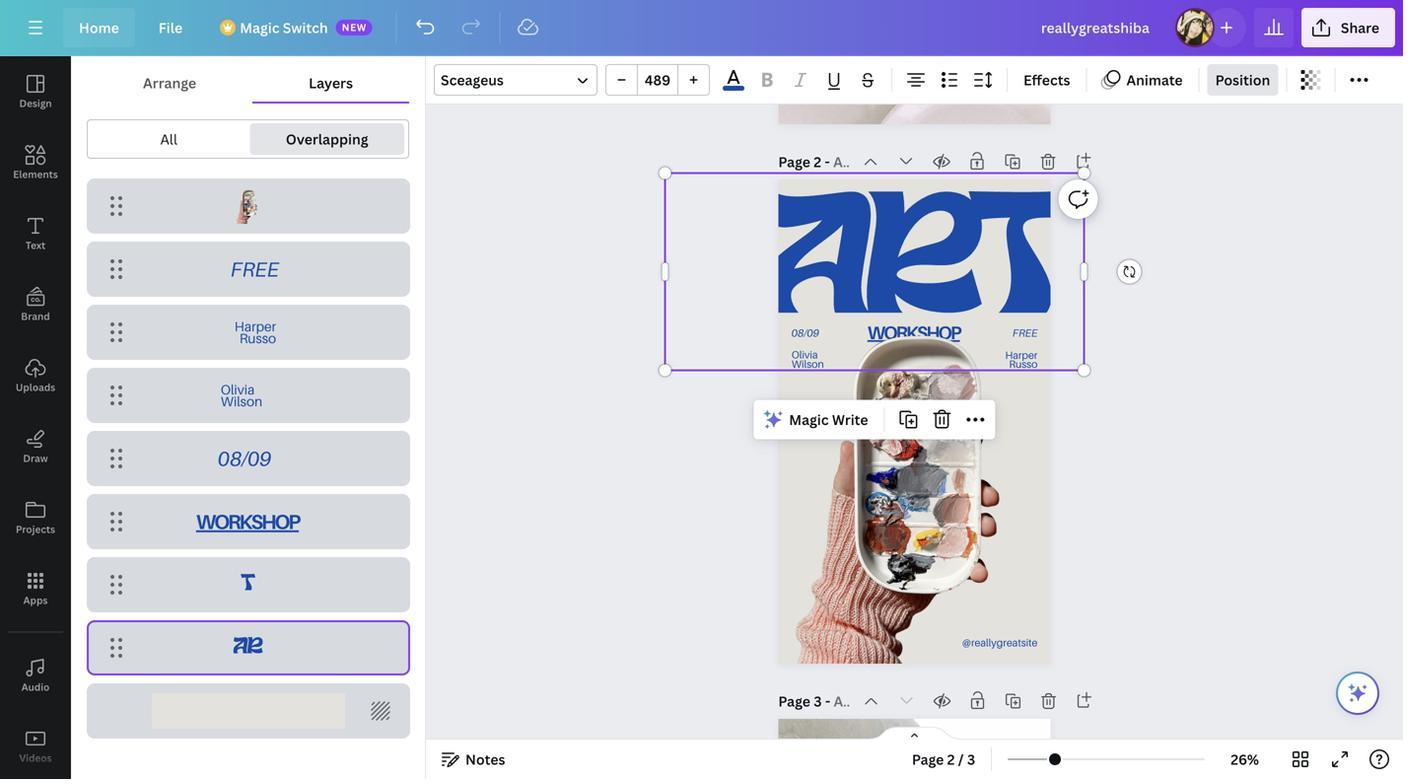 Task type: vqa. For each thing, say whether or not it's contained in the screenshot.
pools
no



Task type: locate. For each thing, give the bounding box(es) containing it.
home link
[[63, 8, 135, 47]]

0 horizontal spatial ar
[[234, 637, 262, 659]]

brand button
[[0, 269, 71, 340]]

russo
[[240, 330, 276, 346], [1009, 358, 1038, 370]]

t
[[969, 190, 1076, 354], [241, 574, 255, 596]]

08/09 inside button
[[218, 447, 272, 471]]

0 vertical spatial russo
[[240, 330, 276, 346]]

08/09 inside 08/09 olivia wilson
[[792, 327, 819, 339]]

t inside button
[[241, 574, 255, 596]]

- for page 2 -
[[825, 152, 830, 171]]

-
[[825, 152, 830, 171], [825, 692, 831, 711]]

0 horizontal spatial russo
[[240, 330, 276, 346]]

page left page title text field
[[779, 692, 811, 711]]

magic
[[240, 18, 280, 37], [789, 410, 829, 429]]

1 horizontal spatial harper
[[1006, 349, 1038, 361]]

3 right /
[[968, 750, 976, 769]]

0 vertical spatial magic
[[240, 18, 280, 37]]

08/09 down olivia wilson
[[218, 447, 272, 471]]

group
[[606, 64, 710, 96]]

0 horizontal spatial 08/09
[[218, 447, 272, 471]]

0 horizontal spatial olivia
[[221, 382, 255, 398]]

elements
[[13, 168, 58, 181]]

1 vertical spatial ar
[[234, 637, 262, 659]]

audio
[[21, 681, 50, 694]]

1 horizontal spatial olivia
[[792, 349, 818, 361]]

- left page title text box
[[825, 152, 830, 171]]

08/09 button
[[87, 431, 410, 486]]

0 vertical spatial harper
[[235, 318, 276, 335]]

/
[[959, 750, 964, 769]]

0 vertical spatial olivia
[[792, 349, 818, 361]]

1 horizontal spatial ar
[[763, 190, 978, 354]]

olivia up magic write button
[[792, 349, 818, 361]]

magic inside main 'menu bar'
[[240, 18, 280, 37]]

0 vertical spatial harper russo
[[235, 318, 276, 346]]

olivia wilson
[[221, 382, 263, 410]]

1 horizontal spatial magic
[[789, 410, 829, 429]]

1 horizontal spatial harper russo
[[1006, 349, 1038, 370]]

1 - from the top
[[825, 152, 830, 171]]

0 vertical spatial page
[[779, 152, 811, 171]]

2 - from the top
[[825, 692, 831, 711]]

#004aad image
[[723, 86, 745, 91]]

0 vertical spatial 3
[[814, 692, 822, 711]]

0 horizontal spatial t
[[241, 574, 255, 596]]

0 horizontal spatial free
[[231, 257, 279, 281]]

1 vertical spatial magic
[[789, 410, 829, 429]]

08/09
[[792, 327, 819, 339], [218, 447, 272, 471]]

arrange
[[143, 73, 196, 92]]

0 horizontal spatial harper russo
[[235, 318, 276, 346]]

page 2 / 3
[[912, 750, 976, 769]]

1 horizontal spatial russo
[[1009, 358, 1038, 370]]

canva assistant image
[[1346, 682, 1370, 705]]

audio button
[[0, 640, 71, 711]]

magic write button
[[758, 404, 877, 436]]

wilson inside button
[[221, 393, 263, 410]]

0 vertical spatial free
[[231, 257, 279, 281]]

animate
[[1127, 71, 1183, 89]]

1 horizontal spatial 2
[[948, 750, 955, 769]]

file
[[159, 18, 183, 37]]

olivia
[[792, 349, 818, 361], [221, 382, 255, 398]]

1 vertical spatial page
[[779, 692, 811, 711]]

1 vertical spatial -
[[825, 692, 831, 711]]

share
[[1341, 18, 1380, 37]]

Overlapping button
[[250, 123, 404, 155]]

arrange button
[[87, 64, 253, 102]]

1 vertical spatial harper
[[1006, 349, 1038, 361]]

All button
[[92, 123, 246, 155]]

2
[[814, 152, 822, 171], [948, 750, 955, 769]]

apps button
[[0, 553, 71, 624]]

olivia inside olivia wilson
[[221, 382, 255, 398]]

Design title text field
[[1026, 8, 1168, 47]]

1 horizontal spatial workshop
[[868, 321, 960, 343]]

ar for ar
[[234, 637, 262, 659]]

wilson up the 08/09 button
[[221, 393, 263, 410]]

0 vertical spatial 08/09
[[792, 327, 819, 339]]

sceageus
[[441, 71, 504, 89]]

magic left switch
[[240, 18, 280, 37]]

1 vertical spatial olivia
[[221, 382, 255, 398]]

magic for magic write
[[789, 410, 829, 429]]

2 left /
[[948, 750, 955, 769]]

26% button
[[1213, 744, 1277, 775]]

2 for -
[[814, 152, 822, 171]]

1 horizontal spatial 3
[[968, 750, 976, 769]]

apps
[[23, 594, 48, 607]]

design button
[[0, 56, 71, 127]]

ar inside button
[[234, 637, 262, 659]]

page 3 -
[[779, 692, 834, 711]]

layers
[[309, 73, 353, 92]]

uploads button
[[0, 340, 71, 411]]

olivia wilson button
[[87, 368, 410, 423]]

0 horizontal spatial wilson
[[221, 393, 263, 410]]

text button
[[0, 198, 71, 269]]

overlapping
[[286, 130, 369, 148]]

draw
[[23, 452, 48, 465]]

08/09 up magic write button
[[792, 327, 819, 339]]

#004aad image
[[723, 86, 745, 91]]

- left page title text field
[[825, 692, 831, 711]]

2 inside button
[[948, 750, 955, 769]]

2 vertical spatial page
[[912, 750, 944, 769]]

1 vertical spatial free
[[1013, 327, 1038, 339]]

0 vertical spatial 2
[[814, 152, 822, 171]]

0 vertical spatial workshop
[[868, 321, 960, 343]]

0 vertical spatial wilson
[[792, 358, 824, 370]]

show pages image
[[868, 726, 962, 742]]

1 vertical spatial 3
[[968, 750, 976, 769]]

magic inside button
[[789, 410, 829, 429]]

workshop
[[868, 321, 960, 343], [196, 510, 299, 534]]

page left page title text box
[[779, 152, 811, 171]]

wilson
[[792, 358, 824, 370], [221, 393, 263, 410]]

0 vertical spatial ar
[[763, 190, 978, 354]]

2 left page title text box
[[814, 152, 822, 171]]

harper russo
[[235, 318, 276, 346], [1006, 349, 1038, 370]]

08/09 for 08/09 olivia wilson
[[792, 327, 819, 339]]

uploads
[[16, 381, 55, 394]]

ar for ar t
[[763, 190, 978, 354]]

sceageus button
[[434, 64, 598, 96]]

harper
[[235, 318, 276, 335], [1006, 349, 1038, 361]]

t button
[[87, 557, 410, 613]]

0 horizontal spatial 2
[[814, 152, 822, 171]]

page
[[779, 152, 811, 171], [779, 692, 811, 711], [912, 750, 944, 769]]

layers button
[[253, 64, 409, 102]]

olivia inside 08/09 olivia wilson
[[792, 349, 818, 361]]

videos button
[[0, 711, 71, 779]]

1 horizontal spatial 08/09
[[792, 327, 819, 339]]

0 horizontal spatial magic
[[240, 18, 280, 37]]

1 vertical spatial 2
[[948, 750, 955, 769]]

- for page 3 -
[[825, 692, 831, 711]]

1 vertical spatial wilson
[[221, 393, 263, 410]]

3 left page title text field
[[814, 692, 822, 711]]

1 vertical spatial workshop
[[196, 510, 299, 534]]

olivia up the 08/09 button
[[221, 382, 255, 398]]

free
[[231, 257, 279, 281], [1013, 327, 1038, 339]]

magic left write
[[789, 410, 829, 429]]

1 vertical spatial harper russo
[[1006, 349, 1038, 370]]

1 vertical spatial russo
[[1009, 358, 1038, 370]]

page down show pages image
[[912, 750, 944, 769]]

0 vertical spatial t
[[969, 190, 1076, 354]]

3
[[814, 692, 822, 711], [968, 750, 976, 769]]

08/09 for 08/09
[[218, 447, 272, 471]]

1 horizontal spatial t
[[969, 190, 1076, 354]]

effects
[[1024, 71, 1071, 89]]

0 vertical spatial -
[[825, 152, 830, 171]]

notes button
[[434, 744, 513, 775]]

1 vertical spatial 08/09
[[218, 447, 272, 471]]

wilson up magic write button
[[792, 358, 824, 370]]

0 horizontal spatial workshop
[[196, 510, 299, 534]]

ar
[[763, 190, 978, 354], [234, 637, 262, 659]]

1 vertical spatial t
[[241, 574, 255, 596]]

share button
[[1302, 8, 1396, 47]]



Task type: describe. For each thing, give the bounding box(es) containing it.
all
[[160, 130, 178, 148]]

26%
[[1231, 750, 1260, 769]]

videos
[[19, 752, 52, 765]]

new
[[342, 21, 367, 34]]

@reallygreatsite
[[963, 637, 1038, 649]]

0 horizontal spatial 3
[[814, 692, 822, 711]]

animate button
[[1095, 64, 1191, 96]]

notes
[[466, 750, 506, 769]]

– – number field
[[644, 71, 672, 89]]

3 inside button
[[968, 750, 976, 769]]

page inside page 2 / 3 button
[[912, 750, 944, 769]]

draw button
[[0, 411, 71, 482]]

file button
[[143, 8, 198, 47]]

elements button
[[0, 127, 71, 198]]

effects button
[[1016, 64, 1079, 96]]

free button
[[87, 242, 410, 297]]

write
[[832, 410, 869, 429]]

0 horizontal spatial harper
[[235, 318, 276, 335]]

home
[[79, 18, 119, 37]]

page 2 -
[[779, 152, 834, 171]]

magic switch
[[240, 18, 328, 37]]

position
[[1216, 71, 1271, 89]]

main menu bar
[[0, 0, 1404, 56]]

design
[[19, 97, 52, 110]]

page for page 3
[[779, 692, 811, 711]]

side panel tab list
[[0, 56, 71, 779]]

ar button
[[87, 620, 410, 676]]

Page title text field
[[834, 691, 850, 711]]

position button
[[1208, 64, 1279, 96]]

1 horizontal spatial free
[[1013, 327, 1038, 339]]

brand
[[21, 310, 50, 323]]

projects
[[16, 523, 55, 536]]

workshop button
[[87, 494, 410, 549]]

text
[[26, 239, 45, 252]]

free inside button
[[231, 257, 279, 281]]

Page title text field
[[834, 152, 849, 172]]

workshop inside workshop button
[[196, 510, 299, 534]]

projects button
[[0, 482, 71, 553]]

page 2 / 3 button
[[904, 744, 984, 775]]

magic write
[[789, 410, 869, 429]]

page for page 2
[[779, 152, 811, 171]]

magic for magic switch
[[240, 18, 280, 37]]

ar t
[[763, 190, 1076, 354]]

1 horizontal spatial wilson
[[792, 358, 824, 370]]

2 for /
[[948, 750, 955, 769]]

switch
[[283, 18, 328, 37]]

08/09 olivia wilson
[[792, 327, 824, 370]]



